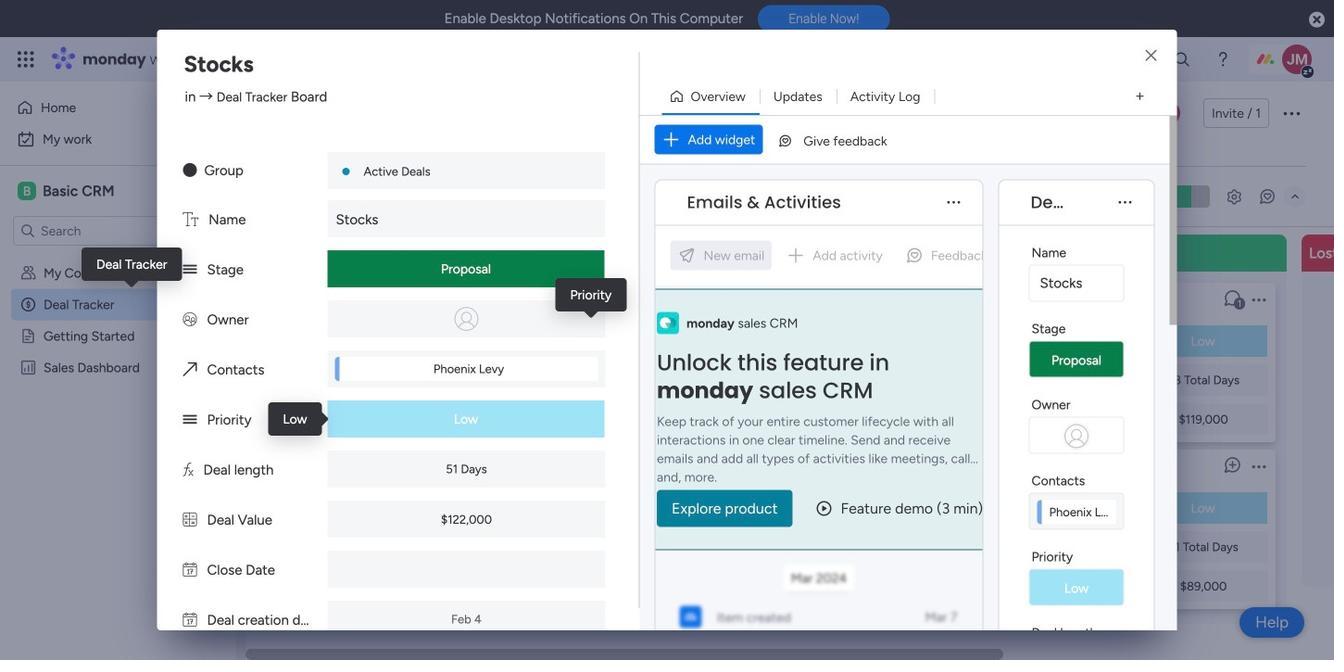 Task type: locate. For each thing, give the bounding box(es) containing it.
workspace image
[[18, 181, 36, 201]]

help image
[[1214, 50, 1233, 69]]

search everything image
[[1174, 50, 1192, 69]]

0 vertical spatial jeremy miller image
[[1283, 44, 1313, 74]]

1 horizontal spatial v2 function small outline image
[[1065, 373, 1077, 387]]

jeremy miller image down dapulse close image
[[1283, 44, 1313, 74]]

public board image
[[19, 327, 37, 345]]

Search field
[[413, 184, 469, 210]]

v2 status image up v2 multiple person column icon
[[183, 261, 197, 278]]

jeremy miller image
[[1283, 44, 1313, 74], [1157, 101, 1181, 125]]

1 v2 function small outline image from the left
[[809, 373, 821, 387]]

dapulse date column image
[[183, 612, 197, 629]]

v2 small numbers digit column outline image
[[298, 412, 310, 426], [553, 412, 565, 426], [809, 412, 821, 426], [1065, 412, 1077, 426], [809, 578, 821, 593], [1065, 578, 1077, 593]]

close image
[[1146, 49, 1157, 63]]

jeremy miller image down search everything image on the right of page
[[1157, 101, 1181, 125]]

list box
[[0, 254, 236, 634], [802, 275, 1021, 609], [1058, 275, 1276, 609]]

1 horizontal spatial add view image
[[1137, 90, 1144, 103]]

1 vertical spatial v2 status image
[[183, 412, 197, 428]]

dapulse text column image
[[183, 211, 199, 228]]

option
[[11, 93, 197, 122], [11, 124, 225, 154], [0, 256, 236, 260]]

arrow down image
[[630, 185, 652, 208]]

v2 status image down v2 board relation small image
[[183, 412, 197, 428]]

tab list
[[281, 135, 1307, 166]]

add view image
[[1137, 90, 1144, 103], [497, 143, 504, 157]]

1 v2 status image from the top
[[183, 261, 197, 278]]

tab
[[486, 135, 515, 165]]

v2 sun image
[[183, 162, 197, 179]]

v2 status outline image
[[553, 334, 565, 349], [1065, 334, 1077, 349], [809, 501, 821, 515], [1065, 501, 1077, 515]]

2 horizontal spatial list box
[[1058, 275, 1276, 609]]

None field
[[683, 191, 846, 215], [1027, 191, 1072, 215], [683, 191, 846, 215], [1027, 191, 1072, 215]]

dapulse numbers column image
[[183, 512, 197, 528]]

0 vertical spatial option
[[11, 93, 197, 122]]

v2 search image
[[399, 186, 413, 207]]

0 vertical spatial v2 status image
[[183, 261, 197, 278]]

0 horizontal spatial v2 function small outline image
[[809, 373, 821, 387]]

v2 status image
[[183, 261, 197, 278], [183, 412, 197, 428]]

row group
[[275, 235, 1335, 649]]

0 horizontal spatial jeremy miller image
[[1157, 101, 1181, 125]]

workspace selection element
[[18, 180, 117, 202]]

v2 function small outline image
[[809, 373, 821, 387], [1065, 373, 1077, 387]]

v2 function small outline image
[[298, 373, 310, 387], [553, 373, 565, 387], [809, 540, 821, 554], [1065, 540, 1077, 554]]

2 v2 function small outline image from the left
[[1065, 373, 1077, 387]]

collapse image
[[1289, 189, 1303, 204]]

dialog
[[0, 0, 1335, 660]]

v2 multiple person column image
[[183, 311, 197, 328]]

v2 function image
[[183, 462, 193, 478]]

1 vertical spatial add view image
[[497, 143, 504, 157]]

new deal image
[[748, 244, 767, 262]]

2 vertical spatial option
[[0, 256, 236, 260]]



Task type: vqa. For each thing, say whether or not it's contained in the screenshot.
Tab List
yes



Task type: describe. For each thing, give the bounding box(es) containing it.
1 vertical spatial option
[[11, 124, 225, 154]]

monday marketplace image
[[1128, 50, 1147, 69]]

1 horizontal spatial jeremy miller image
[[1283, 44, 1313, 74]]

Search in workspace field
[[39, 220, 155, 241]]

2 v2 status image from the top
[[183, 412, 197, 428]]

more dots image
[[948, 196, 961, 209]]

1 horizontal spatial list box
[[802, 275, 1021, 609]]

angle down image
[[359, 190, 368, 203]]

0 horizontal spatial list box
[[0, 254, 236, 634]]

1 vertical spatial jeremy miller image
[[1157, 101, 1181, 125]]

0 vertical spatial add view image
[[1137, 90, 1144, 103]]

select product image
[[17, 50, 35, 69]]

more dots image
[[1119, 196, 1132, 209]]

dapulse date column image
[[183, 562, 197, 578]]

dapulse close image
[[1310, 11, 1326, 30]]

v2 board relation small image
[[183, 362, 197, 378]]

0 horizontal spatial add view image
[[497, 143, 504, 157]]

public dashboard image
[[19, 359, 37, 376]]



